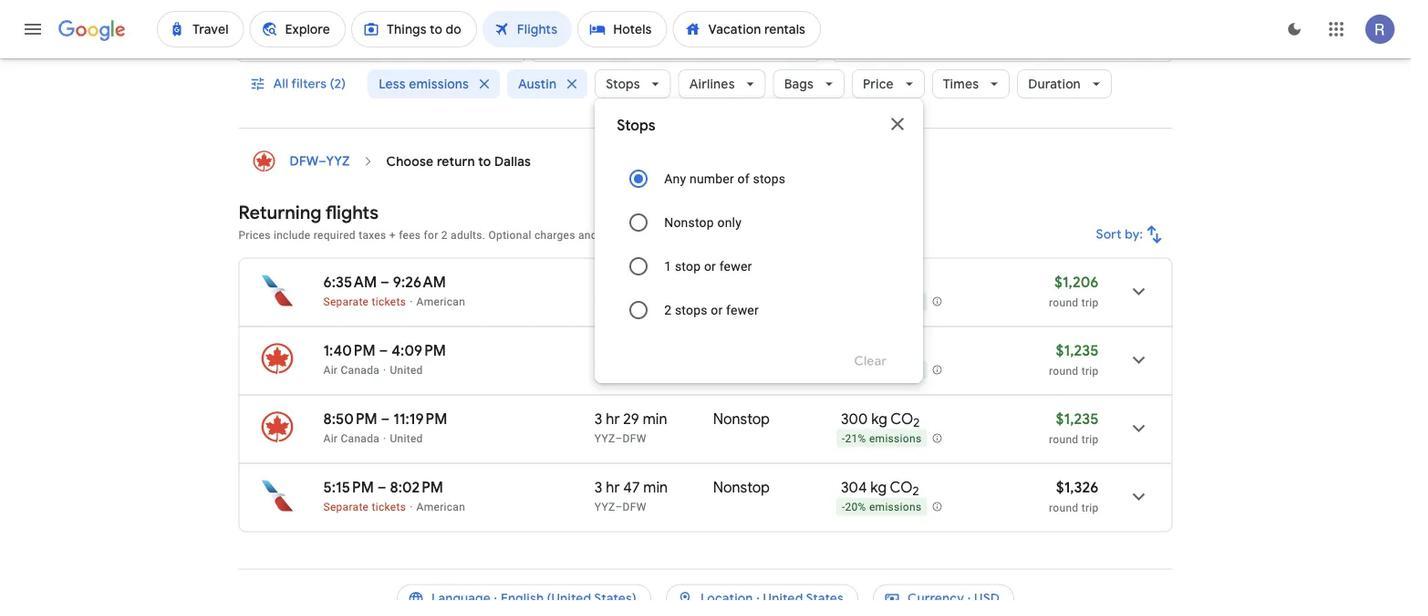 Task type: vqa. For each thing, say whether or not it's contained in the screenshot.
305
no



Task type: locate. For each thing, give the bounding box(es) containing it.
fees right +
[[399, 229, 421, 242]]

yyz
[[326, 154, 350, 170], [595, 296, 615, 308], [595, 364, 615, 377], [595, 432, 615, 445], [595, 501, 615, 514]]

0 vertical spatial stops
[[606, 76, 640, 93]]

1 separate from the top
[[323, 296, 369, 308]]

0 vertical spatial air canada
[[323, 364, 379, 377]]

300 kg co 2
[[841, 342, 920, 363], [841, 410, 920, 431]]

dfw up returning flights
[[290, 154, 318, 170]]

hr for 3 hr 47 min
[[606, 478, 620, 497]]

0 vertical spatial canada
[[341, 364, 379, 377]]

1 fees from the left
[[399, 229, 421, 242]]

4 round from the top
[[1049, 502, 1078, 514]]

min down 3 hr 29 min yyz
[[643, 410, 667, 429]]

separate tickets for 5:15 pm
[[323, 501, 406, 514]]

leaves toronto pearson international airport at 6:35 am on monday, january 1 and arrives at dallas/fort worth international airport at 9:26 am on monday, january 1. element
[[323, 273, 446, 292]]

20%
[[845, 296, 866, 309], [845, 501, 866, 514]]

0 vertical spatial $1,235 round trip
[[1049, 342, 1099, 378]]

2 vertical spatial nonstop flight. element
[[713, 478, 770, 500]]

american
[[416, 296, 465, 308], [416, 501, 465, 514]]

2 trip from the top
[[1081, 365, 1099, 378]]

min inside 3 hr 29 min yyz – dfw
[[643, 410, 667, 429]]

1 american from the top
[[416, 296, 465, 308]]

kg inside 304 kg co 2
[[870, 478, 887, 497]]

– right 1:40 pm
[[379, 342, 388, 360]]

united down 11:19 pm text box
[[390, 432, 423, 445]]

hr down 3 hr 29 min yyz
[[606, 410, 620, 429]]

2 up 304 kg co 2
[[913, 416, 920, 431]]

or right stop
[[704, 259, 716, 274]]

21%
[[845, 365, 866, 377], [845, 433, 866, 446]]

3 inside "3 hr 47 min yyz – dfw"
[[595, 478, 602, 497]]

1 vertical spatial air canada
[[323, 432, 379, 445]]

– right 5:15 pm text field
[[377, 478, 386, 497]]

1235 US dollars text field
[[1056, 342, 1099, 360], [1056, 410, 1099, 429]]

3 inside the 3 hr 51 min yyz dfw
[[595, 273, 602, 292]]

times
[[943, 76, 979, 93]]

$1,235 round trip up 1326 us dollars 'text box'
[[1049, 410, 1099, 446]]

0 vertical spatial separate tickets
[[323, 296, 406, 308]]

co for $1,326
[[890, 478, 913, 497]]

5:15 pm – 8:02 pm
[[323, 478, 443, 497]]

- inside popup button
[[842, 296, 845, 309]]

1 horizontal spatial fees
[[622, 229, 644, 242]]

nonstop inside stops option group
[[664, 215, 714, 230]]

2 tickets from the top
[[372, 501, 406, 514]]

1 round from the top
[[1049, 296, 1078, 309]]

Return text field
[[1031, 12, 1115, 62]]

1 300 from the top
[[841, 342, 868, 360]]

2 separate from the top
[[323, 501, 369, 514]]

air down departure time: 1:40 pm. text field
[[323, 364, 338, 377]]

round down $1,326
[[1049, 502, 1078, 514]]

2 3 from the top
[[595, 342, 602, 360]]

1 vertical spatial -21% emissions
[[842, 433, 922, 446]]

3 inside 3 hr 29 min yyz – dfw
[[595, 410, 602, 429]]

$1,235 left flight details. leaves toronto pearson international airport at 8:50 pm on monday, january 1 and arrives at dallas/fort worth international airport at 11:19 pm on monday, january 1. "image"
[[1056, 410, 1099, 429]]

304
[[841, 478, 867, 497]]

2 right 304
[[913, 484, 919, 500]]

1 29 from the top
[[623, 342, 639, 360]]

1 - from the top
[[842, 296, 845, 309]]

3 left 51 at left top
[[595, 273, 602, 292]]

1 vertical spatial 1235 us dollars text field
[[1056, 410, 1099, 429]]

all filters (2)
[[273, 76, 346, 93]]

$1,235 round trip left flight details. leaves toronto pearson international airport at 1:40 pm on monday, january 1 and arrives at dallas/fort worth international airport at 4:09 pm on monday, january 1. image
[[1049, 342, 1099, 378]]

1 vertical spatial 300
[[841, 410, 868, 429]]

– for 8:02 pm
[[377, 478, 386, 497]]

tickets down 5:15 pm – 8:02 pm
[[372, 501, 406, 514]]

1 vertical spatial -20% emissions
[[842, 501, 922, 514]]

duration
[[1028, 76, 1081, 93]]

and
[[578, 229, 597, 242]]

dfw – yyz
[[290, 154, 350, 170]]

min inside the 3 hr 51 min yyz dfw
[[640, 273, 665, 292]]

300 down -20% emissions popup button
[[841, 342, 868, 360]]

emissions for 3 hr 51 min
[[869, 296, 922, 309]]

1 vertical spatial separate tickets
[[323, 501, 406, 514]]

- for 3 hr 51 min
[[842, 296, 845, 309]]

1 vertical spatial united
[[390, 432, 423, 445]]

1 vertical spatial fewer
[[726, 303, 759, 318]]

3 left the 47
[[595, 478, 602, 497]]

choose
[[386, 154, 434, 170]]

3 down the 3 hr 51 min yyz dfw
[[595, 342, 602, 360]]

1 vertical spatial 21%
[[845, 433, 866, 446]]

2 -21% emissions from the top
[[842, 433, 922, 446]]

– left 9:26 am
[[380, 273, 389, 292]]

separate tickets
[[323, 296, 406, 308], [323, 501, 406, 514]]

canada for 8:50 pm
[[341, 432, 379, 445]]

2 1235 us dollars text field from the top
[[1056, 410, 1099, 429]]

9:26 am
[[393, 273, 446, 292]]

canada down 8:50 pm text field
[[341, 432, 379, 445]]

yyz down "total duration 3 hr 29 min." element
[[595, 432, 615, 445]]

hr left the 47
[[606, 478, 620, 497]]

trip up 1326 us dollars 'text box'
[[1081, 433, 1099, 446]]

2 vertical spatial co
[[890, 478, 913, 497]]

0 vertical spatial 300 kg co 2
[[841, 342, 920, 363]]

1 canada from the top
[[341, 364, 379, 377]]

round left flight details. leaves toronto pearson international airport at 1:40 pm on monday, january 1 and arrives at dallas/fort worth international airport at 4:09 pm on monday, january 1. image
[[1049, 365, 1078, 378]]

$1,235 round trip for 1st $1,235 text box from the bottom of the returning flights main content
[[1049, 410, 1099, 446]]

united
[[390, 364, 423, 377], [390, 432, 423, 445]]

2 stops or fewer
[[664, 303, 759, 318]]

0 vertical spatial air
[[323, 364, 338, 377]]

yyz up 3 hr 29 min yyz – dfw
[[595, 364, 615, 377]]

fewer
[[719, 259, 752, 274], [726, 303, 759, 318]]

dfw down "total duration 3 hr 29 min." element
[[623, 432, 646, 445]]

hr inside 3 hr 29 min yyz – dfw
[[606, 410, 620, 429]]

co inside 304 kg co 2
[[890, 478, 913, 497]]

separate tickets down 6:35 am text box in the top left of the page
[[323, 296, 406, 308]]

1 vertical spatial $1,235 round trip
[[1049, 410, 1099, 446]]

trip inside $1,326 round trip
[[1081, 502, 1099, 514]]

trip
[[1081, 296, 1099, 309], [1081, 365, 1099, 378], [1081, 433, 1099, 446], [1081, 502, 1099, 514]]

2 air from the top
[[323, 432, 338, 445]]

separate tickets for 6:35 am
[[323, 296, 406, 308]]

swap origin and destination. image
[[518, 26, 540, 48]]

dfw inside "3 hr 47 min yyz – dfw"
[[623, 501, 646, 514]]

0 vertical spatial tickets
[[372, 296, 406, 308]]

trip down $1,326
[[1081, 502, 1099, 514]]

1 trip from the top
[[1081, 296, 1099, 309]]

co right 304
[[890, 478, 913, 497]]

air canada
[[323, 364, 379, 377], [323, 432, 379, 445]]

1 vertical spatial 29
[[623, 410, 639, 429]]

kg up 304 kg co 2
[[871, 410, 887, 429]]

29 inside 3 hr 29 min yyz – dfw
[[623, 410, 639, 429]]

1 21% from the top
[[845, 365, 866, 377]]

2 american from the top
[[416, 501, 465, 514]]

1 -21% emissions from the top
[[842, 365, 922, 377]]

1 vertical spatial or
[[711, 303, 723, 318]]

2 -20% emissions from the top
[[842, 501, 922, 514]]

300 kg co 2 down -20% emissions popup button
[[841, 342, 920, 363]]

stop
[[675, 259, 701, 274]]

separate down 6:35 am text box in the top left of the page
[[323, 296, 369, 308]]

air
[[323, 364, 338, 377], [323, 432, 338, 445]]

united for 11:19 pm
[[390, 432, 423, 445]]

3 trip from the top
[[1081, 433, 1099, 446]]

0 vertical spatial 1235 us dollars text field
[[1056, 342, 1099, 360]]

round up 1326 us dollars 'text box'
[[1049, 433, 1078, 446]]

2 nonstop flight. element from the top
[[713, 410, 770, 431]]

nonstop flight. element for 3 hr 47 min
[[713, 478, 770, 500]]

tickets
[[372, 296, 406, 308], [372, 501, 406, 514]]

emissions for 3 hr 29 min
[[869, 433, 922, 446]]

nonstop flight. element
[[713, 273, 770, 295], [713, 410, 770, 431], [713, 478, 770, 500]]

round down $1,206
[[1049, 296, 1078, 309]]

0 vertical spatial nonstop flight. element
[[713, 273, 770, 295]]

4 hr from the top
[[606, 478, 620, 497]]

united down 4:09 pm "text box"
[[390, 364, 423, 377]]

29 down the 3 hr 51 min yyz dfw
[[623, 342, 639, 360]]

300 kg co 2 up 304 kg co 2
[[841, 410, 920, 431]]

stops down stops popup button
[[617, 117, 655, 135]]

– for 9:26 am
[[380, 273, 389, 292]]

2 $1,235 round trip from the top
[[1049, 410, 1099, 446]]

1 vertical spatial $1,235
[[1056, 410, 1099, 429]]

to
[[478, 154, 491, 170]]

8:50 pm – 11:19 pm
[[323, 410, 447, 429]]

min right 51 at left top
[[640, 273, 665, 292]]

2 canada from the top
[[341, 432, 379, 445]]

yyz for 8:50 pm – 11:19 pm
[[595, 432, 615, 445]]

$1,235 round trip for first $1,235 text box
[[1049, 342, 1099, 378]]

2 $1,235 from the top
[[1056, 410, 1099, 429]]

2 20% from the top
[[845, 501, 866, 514]]

51
[[623, 273, 637, 292]]

trip left flight details. leaves toronto pearson international airport at 1:40 pm on monday, january 1 and arrives at dallas/fort worth international airport at 4:09 pm on monday, january 1. image
[[1081, 365, 1099, 378]]

kg right 304
[[870, 478, 887, 497]]

1 united from the top
[[390, 364, 423, 377]]

emissions
[[409, 76, 469, 93], [869, 296, 922, 309], [869, 365, 922, 377], [869, 433, 922, 446], [869, 501, 922, 514]]

0 vertical spatial united
[[390, 364, 423, 377]]

3 hr 29 min yyz – dfw
[[595, 410, 667, 445]]

trip inside the $1,206 round trip
[[1081, 296, 1099, 309]]

0 vertical spatial american
[[416, 296, 465, 308]]

$1,326
[[1056, 478, 1099, 497]]

Departure time: 8:50 PM. text field
[[323, 410, 377, 429]]

2 air canada from the top
[[323, 432, 379, 445]]

trip down the 1206 us dollars text field
[[1081, 296, 1099, 309]]

0 vertical spatial 21%
[[845, 365, 866, 377]]

stops button
[[595, 62, 671, 106]]

5:15 pm
[[323, 478, 374, 497]]

– inside 3 hr 29 min yyz – dfw
[[615, 432, 623, 445]]

fewer down passenger
[[719, 259, 752, 274]]

- for 3 hr 47 min
[[842, 501, 845, 514]]

3 round from the top
[[1049, 433, 1078, 446]]

kg down -20% emissions popup button
[[871, 342, 887, 360]]

min down the 3 hr 51 min yyz dfw
[[643, 342, 667, 360]]

yyz down total duration 3 hr 47 min. element
[[595, 501, 615, 514]]

6:35 am
[[323, 273, 377, 292]]

1 20% from the top
[[845, 296, 866, 309]]

yyz inside 3 hr 29 min yyz
[[595, 364, 615, 377]]

american down 9:26 am "text field"
[[416, 296, 465, 308]]

– left 11:19 pm
[[381, 410, 390, 429]]

0 vertical spatial co
[[891, 342, 913, 360]]

0 vertical spatial -21% emissions
[[842, 365, 922, 377]]

min
[[640, 273, 665, 292], [643, 342, 667, 360], [643, 410, 667, 429], [643, 478, 668, 497]]

fees right bag
[[622, 229, 644, 242]]

1 vertical spatial 300 kg co 2
[[841, 410, 920, 431]]

1 -20% emissions from the top
[[842, 296, 922, 309]]

2 vertical spatial kg
[[870, 478, 887, 497]]

0 vertical spatial 20%
[[845, 296, 866, 309]]

3 hr from the top
[[606, 410, 620, 429]]

4 trip from the top
[[1081, 502, 1099, 514]]

4 3 from the top
[[595, 478, 602, 497]]

fees
[[399, 229, 421, 242], [622, 229, 644, 242]]

american for 5:15 pm – 8:02 pm
[[416, 501, 465, 514]]

round inside the $1,206 round trip
[[1049, 296, 1078, 309]]

6:35 am – 9:26 am
[[323, 273, 446, 292]]

1 vertical spatial tickets
[[372, 501, 406, 514]]

all filters (2) button
[[239, 62, 360, 106]]

3 3 from the top
[[595, 410, 602, 429]]

co up 304 kg co 2
[[891, 410, 913, 429]]

1 $1,235 round trip from the top
[[1049, 342, 1099, 378]]

3 hr 47 min yyz – dfw
[[595, 478, 668, 514]]

1 vertical spatial nonstop flight. element
[[713, 410, 770, 431]]

min right the 47
[[643, 478, 668, 497]]

8:50 pm
[[323, 410, 377, 429]]

min for 3 hr 47 min
[[643, 478, 668, 497]]

300
[[841, 342, 868, 360], [841, 410, 868, 429]]

return
[[437, 154, 475, 170]]

21% up 304
[[845, 433, 866, 446]]

0 horizontal spatial fees
[[399, 229, 421, 242]]

yyz inside 3 hr 29 min yyz – dfw
[[595, 432, 615, 445]]

dfw down 51 at left top
[[623, 296, 646, 308]]

kg
[[871, 342, 887, 360], [871, 410, 887, 429], [870, 478, 887, 497]]

1 air from the top
[[323, 364, 338, 377]]

2 hr from the top
[[606, 342, 620, 360]]

separate for 5:15 pm
[[323, 501, 369, 514]]

1 vertical spatial 20%
[[845, 501, 866, 514]]

0 vertical spatial $1,235
[[1056, 342, 1099, 360]]

3 down 3 hr 29 min yyz
[[595, 410, 602, 429]]

0 vertical spatial -20% emissions
[[842, 296, 922, 309]]

air canada for 1:40 pm
[[323, 364, 379, 377]]

1 stop or fewer
[[664, 259, 752, 274]]

hr inside 3 hr 29 min yyz
[[606, 342, 620, 360]]

fewer down the 1 stop or fewer
[[726, 303, 759, 318]]

air canada down 8:50 pm text field
[[323, 432, 379, 445]]

air for 1:40 pm
[[323, 364, 338, 377]]

trip for 3 hr 51 min
[[1081, 296, 1099, 309]]

airlines button
[[678, 62, 766, 106]]

Arrival time: 9:26 AM. text field
[[393, 273, 446, 292]]

1 vertical spatial separate
[[323, 501, 369, 514]]

canada
[[341, 364, 379, 377], [341, 432, 379, 445]]

0 vertical spatial 29
[[623, 342, 639, 360]]

1 air canada from the top
[[323, 364, 379, 377]]

1 separate tickets from the top
[[323, 296, 406, 308]]

american for 6:35 am – 9:26 am
[[416, 296, 465, 308]]

8:02 pm
[[390, 478, 443, 497]]

3 - from the top
[[842, 433, 845, 446]]

1 nonstop flight. element from the top
[[713, 273, 770, 295]]

– inside "3 hr 47 min yyz – dfw"
[[615, 501, 623, 514]]

nonstop for 3 hr 47 min
[[713, 478, 770, 497]]

min inside "3 hr 47 min yyz – dfw"
[[643, 478, 668, 497]]

29 down 3 hr 29 min yyz
[[623, 410, 639, 429]]

passenger assistance button
[[705, 229, 817, 242]]

29 inside 3 hr 29 min yyz
[[623, 342, 639, 360]]

yyz down total duration 3 hr 51 min. element
[[595, 296, 615, 308]]

–
[[318, 154, 326, 170], [380, 273, 389, 292], [379, 342, 388, 360], [381, 410, 390, 429], [615, 432, 623, 445], [377, 478, 386, 497], [615, 501, 623, 514]]

stops right the 'austin' popup button
[[606, 76, 640, 93]]

separate tickets down 5:15 pm
[[323, 501, 406, 514]]

hr down the 3 hr 51 min yyz dfw
[[606, 342, 620, 360]]

separate down 5:15 pm
[[323, 501, 369, 514]]

yyz inside the 3 hr 51 min yyz dfw
[[595, 296, 615, 308]]

21% down -20% emissions popup button
[[845, 365, 866, 377]]

stops
[[606, 76, 640, 93], [617, 117, 655, 135]]

canada for 1:40 pm
[[341, 364, 379, 377]]

emissions for 3 hr 47 min
[[869, 501, 922, 514]]

air down 8:50 pm text field
[[323, 432, 338, 445]]

charges
[[534, 229, 575, 242]]

2 fees from the left
[[622, 229, 644, 242]]

total duration 3 hr 47 min. element
[[595, 478, 713, 500]]

1 hr from the top
[[606, 273, 620, 292]]

hr left 51 at left top
[[606, 273, 620, 292]]

47
[[623, 478, 640, 497]]

round for 3 hr 47 min
[[1049, 502, 1078, 514]]

0 vertical spatial 300
[[841, 342, 868, 360]]

stops right of
[[753, 171, 785, 187]]

any
[[664, 171, 686, 187]]

air canada down 1:40 pm
[[323, 364, 379, 377]]

2 inside stops option group
[[664, 303, 672, 318]]

3 for 3 hr 29 min
[[595, 410, 602, 429]]

-21% emissions up 304 kg co 2
[[842, 433, 922, 446]]

– for 11:19 pm
[[381, 410, 390, 429]]

air for 8:50 pm
[[323, 432, 338, 445]]

yyz inside "3 hr 47 min yyz – dfw"
[[595, 501, 615, 514]]

0 vertical spatial separate
[[323, 296, 369, 308]]

1235 us dollars text field left flight details. leaves toronto pearson international airport at 8:50 pm on monday, january 1 and arrives at dallas/fort worth international airport at 11:19 pm on monday, january 1. "image"
[[1056, 410, 1099, 429]]

1 vertical spatial stops
[[675, 303, 707, 318]]

Arrival time: 11:19 PM. text field
[[393, 410, 447, 429]]

round inside $1,326 round trip
[[1049, 502, 1078, 514]]

none search field containing stops
[[239, 0, 1173, 384]]

prices include required taxes + fees for 2 adults. optional charges and bag fees may apply. passenger assistance
[[239, 229, 817, 242]]

american down 8:02 pm
[[416, 501, 465, 514]]

2 united from the top
[[390, 432, 423, 445]]

-20% emissions button
[[835, 274, 943, 312]]

1235 us dollars text field down the $1,206 round trip
[[1056, 342, 1099, 360]]

dfw down the 47
[[623, 501, 646, 514]]

– down "total duration 3 hr 29 min." element
[[615, 432, 623, 445]]

-20% emissions inside popup button
[[842, 296, 922, 309]]

$1,235 down the $1,206 round trip
[[1056, 342, 1099, 360]]

1 1235 us dollars text field from the top
[[1056, 342, 1099, 360]]

3 nonstop flight. element from the top
[[713, 478, 770, 500]]

1 vertical spatial kg
[[871, 410, 887, 429]]

min inside 3 hr 29 min yyz
[[643, 342, 667, 360]]

$1,235 round trip
[[1049, 342, 1099, 378], [1049, 410, 1099, 446]]

by:
[[1125, 227, 1143, 243]]

0 vertical spatial or
[[704, 259, 716, 274]]

1 horizontal spatial stops
[[753, 171, 785, 187]]

2 - from the top
[[842, 365, 845, 377]]

hr for 3 hr 51 min
[[606, 273, 620, 292]]

2 separate tickets from the top
[[323, 501, 406, 514]]

yyz for 6:35 am – 9:26 am
[[595, 296, 615, 308]]

– up returning flights
[[318, 154, 326, 170]]

dfw
[[290, 154, 318, 170], [623, 296, 646, 308], [623, 432, 646, 445], [623, 501, 646, 514]]

0 vertical spatial stops
[[753, 171, 785, 187]]

3
[[595, 273, 602, 292], [595, 342, 602, 360], [595, 410, 602, 429], [595, 478, 602, 497]]

Departure time: 5:15 PM. text field
[[323, 478, 374, 497]]

-21% emissions down -20% emissions popup button
[[842, 365, 922, 377]]

1 $1,235 from the top
[[1056, 342, 1099, 360]]

kg for $1,235
[[871, 410, 887, 429]]

4 - from the top
[[842, 501, 845, 514]]

0 vertical spatial fewer
[[719, 259, 752, 274]]

tickets down 6:35 am – 9:26 am
[[372, 296, 406, 308]]

2 29 from the top
[[623, 410, 639, 429]]

1 vertical spatial american
[[416, 501, 465, 514]]

tickets for 8:02 pm
[[372, 501, 406, 514]]

hr inside "3 hr 47 min yyz – dfw"
[[606, 478, 620, 497]]

-21% emissions
[[842, 365, 922, 377], [842, 433, 922, 446]]

canada down 1:40 pm
[[341, 364, 379, 377]]

stops down stop
[[675, 303, 707, 318]]

for
[[424, 229, 438, 242]]

1 vertical spatial canada
[[341, 432, 379, 445]]

– for 4:09 pm
[[379, 342, 388, 360]]

20% inside -20% emissions popup button
[[845, 296, 866, 309]]

– down total duration 3 hr 47 min. element
[[615, 501, 623, 514]]

united for 4:09 pm
[[390, 364, 423, 377]]

co down -20% emissions popup button
[[891, 342, 913, 360]]

kg for $1,326
[[870, 478, 887, 497]]

20% for 3 hr 47 min
[[845, 501, 866, 514]]

hr inside the 3 hr 51 min yyz dfw
[[606, 273, 620, 292]]

flight details. leaves toronto pearson international airport at 5:15 pm on monday, january 1 and arrives at dallas/fort worth international airport at 8:02 pm on monday, january 1. image
[[1117, 475, 1161, 519]]

1 3 from the top
[[595, 273, 602, 292]]

1 tickets from the top
[[372, 296, 406, 308]]

round for 3 hr 51 min
[[1049, 296, 1078, 309]]

or down the 1 stop or fewer
[[711, 303, 723, 318]]

2 right for
[[441, 229, 448, 242]]

None search field
[[239, 0, 1173, 384]]

1 vertical spatial air
[[323, 432, 338, 445]]

-20% emissions for $1,326
[[842, 501, 922, 514]]

2 down total duration 3 hr 51 min. element
[[664, 303, 672, 318]]

stops
[[753, 171, 785, 187], [675, 303, 707, 318]]

1 vertical spatial co
[[891, 410, 913, 429]]

$1,235
[[1056, 342, 1099, 360], [1056, 410, 1099, 429]]

-20% emissions
[[842, 296, 922, 309], [842, 501, 922, 514]]

or for stop
[[704, 259, 716, 274]]

stops inside popup button
[[606, 76, 640, 93]]

300 up 304
[[841, 410, 868, 429]]



Task type: describe. For each thing, give the bounding box(es) containing it.
$1,235 for 1st $1,235 text box from the bottom of the returning flights main content
[[1056, 410, 1099, 429]]

nonstop for 3 hr 51 min
[[713, 273, 770, 292]]

Arrival time: 4:09 PM. text field
[[392, 342, 446, 360]]

prices
[[239, 229, 271, 242]]

1:40 pm
[[323, 342, 376, 360]]

price button
[[852, 62, 925, 106]]

0 vertical spatial kg
[[871, 342, 887, 360]]

close dialog image
[[887, 114, 909, 135]]

main menu image
[[22, 18, 44, 40]]

$1,206 round trip
[[1049, 273, 1099, 309]]

any number of stops
[[664, 171, 785, 187]]

fewer for 2 stops or fewer
[[726, 303, 759, 318]]

2 inside 304 kg co 2
[[913, 484, 919, 500]]

of
[[737, 171, 750, 187]]

Departure time: 6:35 AM. text field
[[323, 273, 377, 292]]

duration button
[[1017, 62, 1112, 106]]

dallas
[[494, 154, 531, 170]]

3 inside 3 hr 29 min yyz
[[595, 342, 602, 360]]

bag fees button
[[600, 229, 644, 242]]

3 for 3 hr 51 min
[[595, 273, 602, 292]]

less emissions
[[379, 76, 469, 93]]

leaves toronto pearson international airport at 8:50 pm on monday, january 1 and arrives at dallas/fort worth international airport at 11:19 pm on monday, january 1. element
[[323, 410, 447, 429]]

less emissions button
[[368, 62, 500, 106]]

bags button
[[773, 62, 845, 106]]

emissions inside search field
[[409, 76, 469, 93]]

sort by:
[[1096, 227, 1143, 243]]

returning flights main content
[[239, 144, 1173, 547]]

Departure time: 1:40 PM. text field
[[323, 342, 376, 360]]

flights
[[325, 201, 379, 224]]

include
[[274, 229, 311, 242]]

yyz for 1:40 pm – 4:09 pm
[[595, 364, 615, 377]]

all
[[273, 76, 288, 93]]

filters
[[291, 76, 327, 93]]

1 300 kg co 2 from the top
[[841, 342, 920, 363]]

bag
[[600, 229, 619, 242]]

1206 US dollars text field
[[1054, 273, 1099, 292]]

stops option group
[[617, 157, 901, 332]]

price
[[863, 76, 894, 93]]

nonstop only
[[664, 215, 742, 230]]

separate for 6:35 am
[[323, 296, 369, 308]]

Departure text field
[[877, 12, 961, 62]]

apply.
[[672, 229, 702, 242]]

yyz up the flights
[[326, 154, 350, 170]]

adults.
[[451, 229, 485, 242]]

leaves toronto pearson international airport at 5:15 pm on monday, january 1 and arrives at dallas/fort worth international airport at 8:02 pm on monday, january 1. element
[[323, 478, 443, 497]]

airlines
[[689, 76, 735, 93]]

fewer for 1 stop or fewer
[[719, 259, 752, 274]]

nonstop for 3 hr 29 min
[[713, 410, 770, 429]]

3 for 3 hr 47 min
[[595, 478, 602, 497]]

2 round from the top
[[1049, 365, 1078, 378]]

-20% emissions for $1,206
[[842, 296, 922, 309]]

trip for 3 hr 47 min
[[1081, 502, 1099, 514]]

flight details. leaves toronto pearson international airport at 1:40 pm on monday, january 1 and arrives at dallas/fort worth international airport at 4:09 pm on monday, january 1. image
[[1117, 338, 1161, 382]]

bags
[[784, 76, 814, 93]]

1326 US dollars text field
[[1056, 478, 1099, 497]]

– for yyz
[[318, 154, 326, 170]]

dfw inside the 3 hr 51 min yyz dfw
[[623, 296, 646, 308]]

3 hr 29 min yyz
[[595, 342, 667, 377]]

4:09 pm
[[392, 342, 446, 360]]

passenger
[[705, 229, 759, 242]]

min for 3 hr 51 min
[[640, 273, 665, 292]]

2 300 from the top
[[841, 410, 868, 429]]

total duration 3 hr 29 min. element
[[595, 410, 713, 431]]

number
[[690, 171, 734, 187]]

(2)
[[330, 76, 346, 93]]

austin
[[518, 76, 557, 93]]

1:40 pm – 4:09 pm
[[323, 342, 446, 360]]

+
[[389, 229, 396, 242]]

leaves toronto pearson international airport at 1:40 pm on monday, january 1 and arrives at dallas/fort worth international airport at 4:09 pm on monday, january 1. element
[[323, 342, 446, 360]]

hr for 3 hr 29 min
[[606, 410, 620, 429]]

dfw inside 3 hr 29 min yyz – dfw
[[623, 432, 646, 445]]

assistance
[[762, 229, 817, 242]]

304 kg co 2
[[841, 478, 919, 500]]

20% for 3 hr 51 min
[[845, 296, 866, 309]]

or for stops
[[711, 303, 723, 318]]

only
[[717, 215, 742, 230]]

1
[[664, 259, 672, 274]]

1 vertical spatial stops
[[617, 117, 655, 135]]

$1,206
[[1054, 273, 1099, 292]]

co for $1,235
[[891, 410, 913, 429]]

nonstop flight. element for 3 hr 29 min
[[713, 410, 770, 431]]

3 hr 51 min yyz dfw
[[595, 273, 665, 308]]

min for 3 hr 29 min
[[643, 410, 667, 429]]

sort by: button
[[1089, 213, 1173, 257]]

required
[[314, 229, 356, 242]]

$1,326 round trip
[[1049, 478, 1099, 514]]

times button
[[932, 62, 1010, 106]]

2 down -20% emissions popup button
[[913, 347, 920, 363]]

0 horizontal spatial stops
[[675, 303, 707, 318]]

11:19 pm
[[393, 410, 447, 429]]

air canada for 8:50 pm
[[323, 432, 379, 445]]

nonstop flight. element for 3 hr 51 min
[[713, 273, 770, 295]]

2 300 kg co 2 from the top
[[841, 410, 920, 431]]

flight details. leaves toronto pearson international airport at 8:50 pm on monday, january 1 and arrives at dallas/fort worth international airport at 11:19 pm on monday, january 1. image
[[1117, 407, 1161, 451]]

taxes
[[359, 229, 386, 242]]

sort
[[1096, 227, 1122, 243]]

round for 3 hr 29 min
[[1049, 433, 1078, 446]]

austin button
[[507, 62, 588, 106]]

flight details. leaves toronto pearson international airport at 6:35 am on monday, january 1 and arrives at dallas/fort worth international airport at 9:26 am on monday, january 1. image
[[1117, 270, 1161, 314]]

change appearance image
[[1272, 7, 1316, 51]]

2 21% from the top
[[845, 433, 866, 446]]

trip for 3 hr 29 min
[[1081, 433, 1099, 446]]

total duration 3 hr 51 min. element
[[595, 273, 713, 295]]

- for 3 hr 29 min
[[842, 433, 845, 446]]

less
[[379, 76, 406, 93]]

returning
[[239, 201, 321, 224]]

29 for 1:40 pm – 4:09 pm
[[623, 342, 639, 360]]

returning flights
[[239, 201, 379, 224]]

may
[[647, 229, 669, 242]]

choose return to dallas
[[386, 154, 531, 170]]

Arrival time: 8:02 PM. text field
[[390, 478, 443, 497]]

optional
[[488, 229, 531, 242]]

tickets for 9:26 am
[[372, 296, 406, 308]]

yyz for 5:15 pm – 8:02 pm
[[595, 501, 615, 514]]

$1,235 for first $1,235 text box
[[1056, 342, 1099, 360]]

29 for 8:50 pm – 11:19 pm
[[623, 410, 639, 429]]



